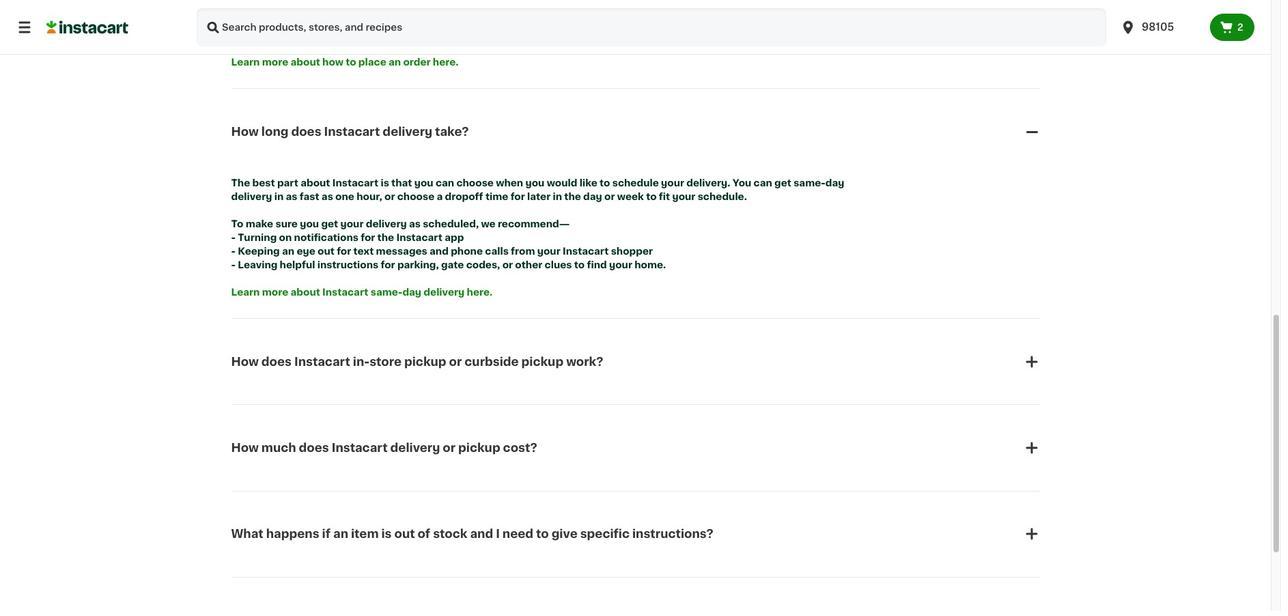 Task type: locate. For each thing, give the bounding box(es) containing it.
2 vertical spatial day
[[403, 287, 422, 297]]

out
[[318, 246, 335, 256], [395, 529, 415, 540]]

specific
[[580, 529, 630, 540]]

to left find
[[574, 260, 585, 270]]

like
[[580, 178, 598, 188]]

or inside how does instacart in-store pickup or curbside pickup work? dropdown button
[[449, 356, 462, 367]]

in-
[[353, 356, 370, 367]]

to left give
[[536, 529, 549, 540]]

how does instacart in-store pickup or curbside pickup work? button
[[231, 337, 1040, 386]]

for
[[511, 192, 525, 201], [361, 233, 375, 242], [337, 246, 351, 256], [381, 260, 395, 270]]

an down on
[[282, 246, 295, 256]]

0 horizontal spatial as
[[286, 192, 298, 201]]

0 horizontal spatial you
[[300, 219, 319, 229]]

codes,
[[466, 260, 500, 270]]

1 horizontal spatial an
[[333, 529, 348, 540]]

1 98105 button from the left
[[1112, 8, 1211, 46]]

about left how
[[291, 58, 320, 67]]

learn more about instacart same-day delivery here.
[[231, 287, 493, 297]]

how long does instacart delivery take? button
[[231, 107, 1040, 156]]

2 vertical spatial how
[[231, 443, 259, 454]]

is left the that
[[381, 178, 389, 188]]

1 vertical spatial an
[[282, 246, 295, 256]]

2 vertical spatial about
[[291, 287, 320, 297]]

0 horizontal spatial day
[[403, 287, 422, 297]]

1 horizontal spatial out
[[395, 529, 415, 540]]

instructions?
[[633, 529, 714, 540]]

-
[[231, 233, 236, 242], [231, 246, 236, 256], [231, 260, 236, 270]]

same- right you on the right top of page
[[794, 178, 826, 188]]

1 vertical spatial -
[[231, 246, 236, 256]]

how for how long does instacart delivery take?
[[231, 126, 259, 137]]

1 horizontal spatial choose
[[457, 178, 494, 188]]

0 vertical spatial about
[[291, 58, 320, 67]]

your down one
[[341, 219, 364, 229]]

1 vertical spatial learn
[[231, 287, 260, 297]]

0 vertical spatial get
[[775, 178, 792, 188]]

happens
[[266, 529, 319, 540]]

None search field
[[197, 8, 1107, 46]]

0 horizontal spatial here.
[[433, 58, 459, 67]]

get
[[775, 178, 792, 188], [321, 219, 338, 229]]

2 can from the left
[[754, 178, 773, 188]]

an inside "what happens if an item is out of stock and i need to give specific instructions?" dropdown button
[[333, 529, 348, 540]]

about down helpful
[[291, 287, 320, 297]]

or
[[385, 192, 395, 201], [605, 192, 615, 201], [503, 260, 513, 270], [449, 356, 462, 367], [443, 443, 456, 454]]

same-
[[794, 178, 826, 188], [371, 287, 403, 297]]

delivery.
[[687, 178, 731, 188]]

1 horizontal spatial as
[[322, 192, 333, 201]]

here. right order
[[433, 58, 459, 67]]

place
[[359, 58, 387, 67]]

is
[[381, 178, 389, 188], [382, 529, 392, 540]]

0 vertical spatial -
[[231, 233, 236, 242]]

2 vertical spatial does
[[299, 443, 329, 454]]

1 horizontal spatial and
[[470, 529, 493, 540]]

an left order
[[389, 58, 401, 67]]

1 - from the top
[[231, 233, 236, 242]]

more down 'leaving'
[[262, 287, 288, 297]]

choose up dropoff
[[457, 178, 494, 188]]

out down notifications
[[318, 246, 335, 256]]

0 vertical spatial the
[[564, 192, 581, 201]]

- left keeping
[[231, 246, 236, 256]]

your down "shopper" at the top
[[609, 260, 633, 270]]

day
[[826, 178, 845, 188], [583, 192, 602, 201], [403, 287, 422, 297]]

0 vertical spatial learn
[[231, 58, 260, 67]]

2 horizontal spatial pickup
[[522, 356, 564, 367]]

other
[[515, 260, 543, 270]]

here.
[[433, 58, 459, 67], [467, 287, 493, 297]]

to
[[346, 58, 356, 67], [600, 178, 610, 188], [646, 192, 657, 201], [574, 260, 585, 270], [536, 529, 549, 540]]

here. down codes,
[[467, 287, 493, 297]]

as left one
[[322, 192, 333, 201]]

2 - from the top
[[231, 246, 236, 256]]

1 vertical spatial how
[[231, 356, 259, 367]]

would
[[547, 178, 578, 188]]

get right you on the right top of page
[[775, 178, 792, 188]]

0 horizontal spatial and
[[430, 246, 449, 256]]

how much does instacart delivery or pickup cost? button
[[231, 424, 1040, 473]]

1 vertical spatial choose
[[397, 192, 435, 201]]

1 horizontal spatial pickup
[[458, 443, 501, 454]]

for down when
[[511, 192, 525, 201]]

0 vertical spatial and
[[430, 246, 449, 256]]

pickup left work?
[[522, 356, 564, 367]]

1 vertical spatial more
[[262, 287, 288, 297]]

make
[[246, 219, 273, 229]]

parking,
[[398, 260, 439, 270]]

2
[[1238, 23, 1244, 32]]

0 vertical spatial same-
[[794, 178, 826, 188]]

more for learn more about how to place an order here.
[[262, 58, 288, 67]]

phone
[[451, 246, 483, 256]]

1 vertical spatial is
[[382, 529, 392, 540]]

1 learn from the top
[[231, 58, 260, 67]]

keeping
[[238, 246, 280, 256]]

delivery
[[383, 126, 433, 137], [231, 192, 272, 201], [366, 219, 407, 229], [424, 287, 465, 297], [390, 443, 440, 454]]

learn
[[231, 58, 260, 67], [231, 287, 260, 297]]

fit
[[659, 192, 670, 201]]

eye
[[297, 246, 315, 256]]

and up gate on the top left of the page
[[430, 246, 449, 256]]

1 horizontal spatial in
[[553, 192, 562, 201]]

1 horizontal spatial day
[[583, 192, 602, 201]]

you up notifications
[[300, 219, 319, 229]]

out inside to make sure you get your delivery as scheduled, we recommend— - turning on notifications for the instacart app - keeping an eye out for text messages and phone calls from your instacart shopper - leaving helpful instructions for parking, gate codes, or other clues to find your home.
[[318, 246, 335, 256]]

sure
[[276, 219, 298, 229]]

an
[[389, 58, 401, 67], [282, 246, 295, 256], [333, 529, 348, 540]]

a
[[437, 192, 443, 201]]

0 horizontal spatial in
[[274, 192, 284, 201]]

is right item
[[382, 529, 392, 540]]

0 horizontal spatial get
[[321, 219, 338, 229]]

1 vertical spatial out
[[395, 529, 415, 540]]

we
[[481, 219, 496, 229]]

1 how from the top
[[231, 126, 259, 137]]

1 vertical spatial day
[[583, 192, 602, 201]]

1 horizontal spatial here.
[[467, 287, 493, 297]]

98105 button
[[1112, 8, 1211, 46], [1120, 8, 1202, 46]]

0 vertical spatial out
[[318, 246, 335, 256]]

98105
[[1142, 22, 1175, 32]]

can
[[436, 178, 454, 188], [754, 178, 773, 188]]

store
[[370, 356, 402, 367]]

the
[[564, 192, 581, 201], [378, 233, 394, 242]]

0 horizontal spatial pickup
[[404, 356, 447, 367]]

get up notifications
[[321, 219, 338, 229]]

you right the that
[[414, 178, 434, 188]]

does for long
[[291, 126, 321, 137]]

1 vertical spatial and
[[470, 529, 493, 540]]

0 horizontal spatial out
[[318, 246, 335, 256]]

cost?
[[503, 443, 537, 454]]

you inside to make sure you get your delivery as scheduled, we recommend— - turning on notifications for the instacart app - keeping an eye out for text messages and phone calls from your instacart shopper - leaving helpful instructions for parking, gate codes, or other clues to find your home.
[[300, 219, 319, 229]]

choose
[[457, 178, 494, 188], [397, 192, 435, 201]]

- down to
[[231, 233, 236, 242]]

the inside to make sure you get your delivery as scheduled, we recommend— - turning on notifications for the instacart app - keeping an eye out for text messages and phone calls from your instacart shopper - leaving helpful instructions for parking, gate codes, or other clues to find your home.
[[378, 233, 394, 242]]

2 learn from the top
[[231, 287, 260, 297]]

much
[[262, 443, 296, 454]]

how does instacart in-store pickup or curbside pickup work?
[[231, 356, 604, 367]]

same- down the parking,
[[371, 287, 403, 297]]

1 horizontal spatial can
[[754, 178, 773, 188]]

2 how from the top
[[231, 356, 259, 367]]

clues
[[545, 260, 572, 270]]

stock
[[433, 529, 468, 540]]

what happens if an item is out of stock and i need to give specific instructions?
[[231, 529, 714, 540]]

helpful
[[280, 260, 315, 270]]

0 vertical spatial more
[[262, 58, 288, 67]]

can up a
[[436, 178, 454, 188]]

3 how from the top
[[231, 443, 259, 454]]

pickup left cost?
[[458, 443, 501, 454]]

you
[[414, 178, 434, 188], [526, 178, 545, 188], [300, 219, 319, 229]]

2 horizontal spatial as
[[409, 219, 421, 229]]

2 horizontal spatial day
[[826, 178, 845, 188]]

choose down the that
[[397, 192, 435, 201]]

instacart inside dropdown button
[[294, 356, 350, 367]]

1 horizontal spatial get
[[775, 178, 792, 188]]

need
[[503, 529, 534, 540]]

0 vertical spatial an
[[389, 58, 401, 67]]

0 horizontal spatial the
[[378, 233, 394, 242]]

does
[[291, 126, 321, 137], [262, 356, 292, 367], [299, 443, 329, 454]]

out left "of"
[[395, 529, 415, 540]]

and inside to make sure you get your delivery as scheduled, we recommend— - turning on notifications for the instacart app - keeping an eye out for text messages and phone calls from your instacart shopper - leaving helpful instructions for parking, gate codes, or other clues to find your home.
[[430, 246, 449, 256]]

0 horizontal spatial an
[[282, 246, 295, 256]]

in down part
[[274, 192, 284, 201]]

1 vertical spatial about
[[301, 178, 330, 188]]

1 vertical spatial here.
[[467, 287, 493, 297]]

1 horizontal spatial the
[[564, 192, 581, 201]]

week
[[617, 192, 644, 201]]

2 vertical spatial -
[[231, 260, 236, 270]]

get inside the best part about instacart is that you can choose when you would like to schedule your delivery. you can get same-day delivery in as fast as one hour, or choose a dropoff time for later in the day or week to fit your schedule.
[[775, 178, 792, 188]]

leaving
[[238, 260, 278, 270]]

- left 'leaving'
[[231, 260, 236, 270]]

2 more from the top
[[262, 287, 288, 297]]

when
[[496, 178, 523, 188]]

1 more from the top
[[262, 58, 288, 67]]

is inside dropdown button
[[382, 529, 392, 540]]

1 vertical spatial the
[[378, 233, 394, 242]]

can right you on the right top of page
[[754, 178, 773, 188]]

is inside the best part about instacart is that you can choose when you would like to schedule your delivery. you can get same-day delivery in as fast as one hour, or choose a dropoff time for later in the day or week to fit your schedule.
[[381, 178, 389, 188]]

in down would
[[553, 192, 562, 201]]

what
[[231, 529, 264, 540]]

as up messages
[[409, 219, 421, 229]]

does inside dropdown button
[[262, 356, 292, 367]]

your up "fit"
[[661, 178, 685, 188]]

1 vertical spatial get
[[321, 219, 338, 229]]

1 vertical spatial same-
[[371, 287, 403, 297]]

about up fast
[[301, 178, 330, 188]]

if
[[322, 529, 331, 540]]

pickup right store
[[404, 356, 447, 367]]

as down part
[[286, 192, 298, 201]]

and left i
[[470, 529, 493, 540]]

1 vertical spatial does
[[262, 356, 292, 367]]

and
[[430, 246, 449, 256], [470, 529, 493, 540]]

0 horizontal spatial can
[[436, 178, 454, 188]]

1 horizontal spatial same-
[[794, 178, 826, 188]]

0 vertical spatial does
[[291, 126, 321, 137]]

delivery inside to make sure you get your delivery as scheduled, we recommend— - turning on notifications for the instacart app - keeping an eye out for text messages and phone calls from your instacart shopper - leaving helpful instructions for parking, gate codes, or other clues to find your home.
[[366, 219, 407, 229]]

an inside to make sure you get your delivery as scheduled, we recommend— - turning on notifications for the instacart app - keeping an eye out for text messages and phone calls from your instacart shopper - leaving helpful instructions for parking, gate codes, or other clues to find your home.
[[282, 246, 295, 256]]

0 vertical spatial how
[[231, 126, 259, 137]]

you up the 'later'
[[526, 178, 545, 188]]

as inside to make sure you get your delivery as scheduled, we recommend— - turning on notifications for the instacart app - keeping an eye out for text messages and phone calls from your instacart shopper - leaving helpful instructions for parking, gate codes, or other clues to find your home.
[[409, 219, 421, 229]]

more left how
[[262, 58, 288, 67]]

gate
[[441, 260, 464, 270]]

how inside dropdown button
[[231, 356, 259, 367]]

2 vertical spatial an
[[333, 529, 348, 540]]

the up messages
[[378, 233, 394, 242]]

order
[[403, 58, 431, 67]]

0 vertical spatial is
[[381, 178, 389, 188]]

how long does instacart delivery take?
[[231, 126, 469, 137]]

an right if
[[333, 529, 348, 540]]

to left "fit"
[[646, 192, 657, 201]]

2 button
[[1211, 14, 1255, 41]]

i
[[496, 529, 500, 540]]

learn more about how to place an order here. link
[[231, 58, 459, 67]]

item
[[351, 529, 379, 540]]

instacart
[[324, 126, 380, 137], [333, 178, 379, 188], [397, 233, 443, 242], [563, 246, 609, 256], [322, 287, 369, 297], [294, 356, 350, 367], [332, 443, 388, 454]]

as
[[286, 192, 298, 201], [322, 192, 333, 201], [409, 219, 421, 229]]

how
[[231, 126, 259, 137], [231, 356, 259, 367], [231, 443, 259, 454]]

the down would
[[564, 192, 581, 201]]

how much does instacart delivery or pickup cost?
[[231, 443, 537, 454]]

or inside how much does instacart delivery or pickup cost? dropdown button
[[443, 443, 456, 454]]

calls
[[485, 246, 509, 256]]

that
[[392, 178, 412, 188]]



Task type: describe. For each thing, give the bounding box(es) containing it.
scheduled,
[[423, 219, 479, 229]]

long
[[262, 126, 289, 137]]

does for much
[[299, 443, 329, 454]]

curbside
[[465, 356, 519, 367]]

what happens if an item is out of stock and i need to give specific instructions? button
[[231, 510, 1040, 559]]

best
[[252, 178, 275, 188]]

of
[[418, 529, 431, 540]]

get inside to make sure you get your delivery as scheduled, we recommend— - turning on notifications for the instacart app - keeping an eye out for text messages and phone calls from your instacart shopper - leaving helpful instructions for parking, gate codes, or other clues to find your home.
[[321, 219, 338, 229]]

later
[[527, 192, 551, 201]]

instacart logo image
[[46, 19, 128, 36]]

pickup inside dropdown button
[[458, 443, 501, 454]]

out inside dropdown button
[[395, 529, 415, 540]]

instacart inside the best part about instacart is that you can choose when you would like to schedule your delivery. you can get same-day delivery in as fast as one hour, or choose a dropoff time for later in the day or week to fit your schedule.
[[333, 178, 379, 188]]

for down messages
[[381, 260, 395, 270]]

is for item
[[382, 529, 392, 540]]

your right "fit"
[[673, 192, 696, 201]]

part
[[277, 178, 298, 188]]

messages
[[376, 246, 428, 256]]

dropoff
[[445, 192, 483, 201]]

from
[[511, 246, 535, 256]]

text
[[354, 246, 374, 256]]

2 98105 button from the left
[[1120, 8, 1202, 46]]

more for learn more about instacart same-day delivery here.
[[262, 287, 288, 297]]

the best part about instacart is that you can choose when you would like to schedule your delivery. you can get same-day delivery in as fast as one hour, or choose a dropoff time for later in the day or week to fit your schedule.
[[231, 178, 847, 201]]

how for how does instacart in-store pickup or curbside pickup work?
[[231, 356, 259, 367]]

to
[[231, 219, 243, 229]]

for inside the best part about instacart is that you can choose when you would like to schedule your delivery. you can get same-day delivery in as fast as one hour, or choose a dropoff time for later in the day or week to fit your schedule.
[[511, 192, 525, 201]]

2 horizontal spatial an
[[389, 58, 401, 67]]

home.
[[635, 260, 666, 270]]

take?
[[435, 126, 469, 137]]

2 horizontal spatial you
[[526, 178, 545, 188]]

app
[[445, 233, 464, 242]]

find
[[587, 260, 607, 270]]

you
[[733, 178, 752, 188]]

about for instacart
[[291, 287, 320, 297]]

is for instacart
[[381, 178, 389, 188]]

for up text
[[361, 233, 375, 242]]

delivery inside the best part about instacart is that you can choose when you would like to schedule your delivery. you can get same-day delivery in as fast as one hour, or choose a dropoff time for later in the day or week to fit your schedule.
[[231, 192, 272, 201]]

about for how
[[291, 58, 320, 67]]

how for how much does instacart delivery or pickup cost?
[[231, 443, 259, 454]]

instructions
[[317, 260, 379, 270]]

learn for learn more about instacart same-day delivery here.
[[231, 287, 260, 297]]

same- inside the best part about instacart is that you can choose when you would like to schedule your delivery. you can get same-day delivery in as fast as one hour, or choose a dropoff time for later in the day or week to fit your schedule.
[[794, 178, 826, 188]]

and inside dropdown button
[[470, 529, 493, 540]]

1 in from the left
[[274, 192, 284, 201]]

3 - from the top
[[231, 260, 236, 270]]

to right how
[[346, 58, 356, 67]]

to inside to make sure you get your delivery as scheduled, we recommend— - turning on notifications for the instacart app - keeping an eye out for text messages and phone calls from your instacart shopper - leaving helpful instructions for parking, gate codes, or other clues to find your home.
[[574, 260, 585, 270]]

time
[[486, 192, 509, 201]]

turning
[[238, 233, 277, 242]]

recommend—
[[498, 219, 570, 229]]

0 vertical spatial day
[[826, 178, 845, 188]]

2 in from the left
[[553, 192, 562, 201]]

notifications
[[294, 233, 359, 242]]

your up clues
[[537, 246, 561, 256]]

or inside to make sure you get your delivery as scheduled, we recommend— - turning on notifications for the instacart app - keeping an eye out for text messages and phone calls from your instacart shopper - leaving helpful instructions for parking, gate codes, or other clues to find your home.
[[503, 260, 513, 270]]

for up instructions
[[337, 246, 351, 256]]

1 can from the left
[[436, 178, 454, 188]]

learn more about instacart same-day delivery here. link
[[231, 287, 493, 297]]

to make sure you get your delivery as scheduled, we recommend— - turning on notifications for the instacart app - keeping an eye out for text messages and phone calls from your instacart shopper - leaving helpful instructions for parking, gate codes, or other clues to find your home.
[[231, 219, 666, 270]]

0 vertical spatial here.
[[433, 58, 459, 67]]

1 horizontal spatial you
[[414, 178, 434, 188]]

shopper
[[611, 246, 653, 256]]

schedule
[[613, 178, 659, 188]]

on
[[279, 233, 292, 242]]

the inside the best part about instacart is that you can choose when you would like to schedule your delivery. you can get same-day delivery in as fast as one hour, or choose a dropoff time for later in the day or week to fit your schedule.
[[564, 192, 581, 201]]

the
[[231, 178, 250, 188]]

learn more about how to place an order here.
[[231, 58, 459, 67]]

to inside dropdown button
[[536, 529, 549, 540]]

Search field
[[197, 8, 1107, 46]]

about inside the best part about instacart is that you can choose when you would like to schedule your delivery. you can get same-day delivery in as fast as one hour, or choose a dropoff time for later in the day or week to fit your schedule.
[[301, 178, 330, 188]]

fast
[[300, 192, 319, 201]]

how
[[322, 58, 344, 67]]

0 vertical spatial choose
[[457, 178, 494, 188]]

0 horizontal spatial same-
[[371, 287, 403, 297]]

hour,
[[357, 192, 382, 201]]

learn for learn more about how to place an order here.
[[231, 58, 260, 67]]

one
[[335, 192, 355, 201]]

give
[[552, 529, 578, 540]]

schedule.
[[698, 192, 747, 201]]

work?
[[566, 356, 604, 367]]

to right like
[[600, 178, 610, 188]]

0 horizontal spatial choose
[[397, 192, 435, 201]]



Task type: vqa. For each thing, say whether or not it's contained in the screenshot.
top and
yes



